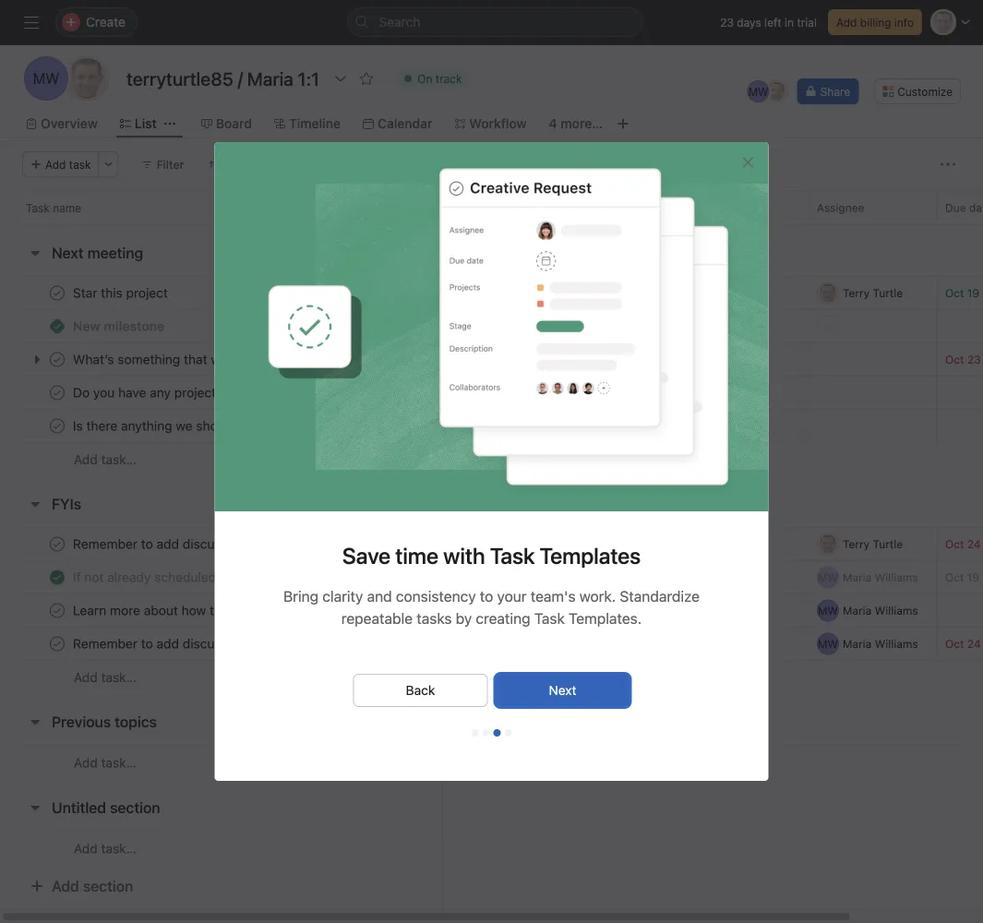 Task type: describe. For each thing, give the bounding box(es) containing it.
save time with task templates
[[342, 543, 641, 569]]

bring
[[283, 588, 319, 605]]

list
[[135, 116, 157, 131]]

is there anything we should be doing differently? cell
[[0, 409, 443, 443]]

add up add section button
[[74, 841, 98, 856]]

back button
[[353, 674, 488, 707]]

maria williams for new milestone cell
[[586, 320, 662, 333]]

24 for terry turtle
[[967, 538, 981, 551]]

standardize
[[620, 588, 700, 605]]

oct 19 for creator for is there anything we should be doing differently? cell
[[689, 420, 723, 433]]

list link
[[120, 114, 157, 134]]

consistency
[[396, 588, 476, 605]]

next for next meeting
[[52, 244, 84, 262]]

search list box
[[348, 7, 643, 37]]

add task… button for third add task… row from the bottom of the page
[[74, 668, 136, 688]]

maria for creator for is there anything we should be doing differently? cell
[[586, 420, 615, 433]]

add task button
[[22, 151, 99, 177]]

task templates.
[[534, 610, 642, 627]]

topic type field for star this project cell
[[442, 276, 553, 310]]

task
[[69, 158, 91, 171]]

oct 19 for creator for new milestone cell
[[689, 320, 723, 333]]

days
[[737, 16, 761, 29]]

name
[[53, 201, 81, 214]]

creator for do you have any project updates? cell
[[552, 376, 681, 410]]

topic type field for learn more about how to run effective 1:1s cell
[[442, 594, 553, 628]]

collapse task list for this section image for next meeting
[[28, 246, 42, 260]]

creator for learn more about how to run effective 1:1s cell
[[552, 594, 681, 628]]

add inside add billing info button
[[836, 16, 857, 29]]

terry for next meeting
[[843, 287, 870, 300]]

add task… button for fourth add task… row
[[74, 839, 136, 859]]

terry turtle for next meeting
[[843, 287, 903, 300]]

williams for learn more about how to run effective 1:1s cell
[[618, 604, 662, 617]]

remember to add discussion topics for the next meeting cell for mw
[[0, 627, 443, 661]]

3 add task… row from the top
[[0, 745, 983, 780]]

terry for fyis
[[843, 538, 870, 551]]

repeatable
[[341, 610, 413, 627]]

mw inside button
[[561, 571, 582, 584]]

add task
[[45, 158, 91, 171]]

topic
[[451, 201, 479, 214]]

creator for new milestone cell
[[552, 309, 681, 343]]

oct 19 for "creator for learn more about how to run effective 1:1s" 'cell'
[[689, 604, 723, 617]]

workflow
[[469, 116, 527, 131]]

add task… button for second add task… row from the bottom of the page
[[74, 753, 136, 773]]

fyis
[[52, 495, 81, 513]]

due
[[945, 201, 966, 214]]

mw inside creator for star this project cell
[[561, 287, 582, 300]]

add to starred image
[[359, 71, 374, 86]]

learn more about how to run effective 1:1s cell
[[0, 594, 443, 628]]

23 days left in trial
[[720, 16, 817, 29]]

in
[[785, 16, 794, 29]]

with
[[443, 543, 485, 569]]

mw inside creator for remember to add discussion topics for the next meeting cell
[[561, 538, 582, 551]]

created for created on
[[689, 201, 730, 214]]

maria williams for learn more about how to run effective 1:1s cell
[[586, 604, 662, 617]]

previous
[[52, 713, 111, 731]]

completed checkbox for star this project text box
[[46, 282, 68, 304]]

left
[[765, 16, 782, 29]]

23
[[720, 16, 734, 29]]

topics
[[115, 713, 157, 731]]

maria for creator for new milestone cell
[[586, 320, 615, 333]]

row containing task name
[[0, 190, 983, 224]]

4 add task… row from the top
[[0, 831, 983, 866]]

work.
[[580, 588, 616, 605]]

creator for remember to add discussion topics for the next meeting cell for mw
[[552, 627, 681, 661]]

williams for the remember to add discussion topics for the next meeting cell associated with tt
[[618, 538, 662, 551]]

overview
[[41, 116, 98, 131]]

turtle for fyis
[[873, 538, 903, 551]]

task… for second add task… row from the bottom of the page
[[101, 755, 136, 770]]

completed checkbox for remember to add discussion topics for the next meeting text box on the bottom left of page
[[46, 533, 68, 555]]

williams for the is there anything we should be doing differently? cell
[[618, 420, 662, 433]]

maria williams for the remember to add discussion topics for the next meeting cell associated with tt
[[586, 538, 662, 551]]

oct 19 for creator for do you have any project updates? cell
[[689, 386, 723, 399]]

completed checkbox for is there anything we should be doing differently? text field at the left top of page
[[46, 415, 68, 437]]

williams for new milestone cell
[[618, 320, 662, 333]]

on
[[733, 201, 746, 214]]

add section button
[[22, 870, 141, 903]]

williams for star this project cell
[[618, 287, 662, 300]]

do you have any project updates? cell
[[0, 376, 443, 410]]

add task… button for first add task… row
[[74, 450, 136, 470]]

add down the previous
[[74, 755, 98, 770]]

search button
[[348, 7, 643, 37]]

19 for "creator for learn more about how to run effective 1:1s" 'cell'
[[711, 604, 723, 617]]

assignee
[[817, 201, 865, 214]]

info
[[895, 16, 914, 29]]

next meeting
[[52, 244, 143, 262]]

19 for creator for star this project cell
[[711, 287, 723, 300]]

your
[[497, 588, 527, 605]]

2 add task… row from the top
[[0, 660, 983, 694]]

Star this project text field
[[69, 284, 174, 302]]

completed image for oct 24
[[46, 633, 68, 655]]

calendar
[[378, 116, 433, 131]]

collapse task list for this section image for fyis
[[28, 497, 42, 512]]

share button
[[797, 78, 859, 104]]

next meeting button
[[52, 236, 143, 270]]

maria williams for the do you have any project updates? cell
[[586, 386, 662, 399]]

search
[[379, 14, 421, 30]]

completed image for remember to add discussion topics for the next meeting text box on the bottom left of page
[[46, 533, 68, 555]]

mw button
[[560, 566, 673, 589]]

section for untitled section
[[110, 799, 160, 817]]

add task… for second add task… row from the bottom of the page
[[74, 755, 136, 770]]

billing
[[860, 16, 891, 29]]

williams for the do you have any project updates? cell
[[618, 386, 662, 399]]

mw inside creator for is there anything we should be doing differently? cell
[[561, 420, 582, 433]]

creator for if not already scheduled, set up a recurring 1:1 meeting in your calendar cell
[[552, 560, 681, 595]]

completed checkbox for if not already scheduled, set up a recurring 1:1 meeting in your calendar text field
[[46, 566, 68, 589]]

tt inside header next meeting tree grid
[[821, 287, 835, 300]]

type
[[482, 201, 507, 214]]

timeline
[[289, 116, 341, 131]]

tt inside the header fyis tree grid
[[821, 538, 835, 551]]



Task type: vqa. For each thing, say whether or not it's contained in the screenshot.
Hide sidebar icon
no



Task type: locate. For each thing, give the bounding box(es) containing it.
1 vertical spatial remember to add discussion topics for the next meeting cell
[[0, 627, 443, 661]]

maria williams for star this project cell
[[586, 287, 662, 300]]

creator for remember to add discussion topics for the next meeting cell
[[552, 527, 681, 561], [552, 627, 681, 661]]

fyis button
[[52, 487, 81, 521]]

and
[[367, 588, 392, 605]]

2 terry from the top
[[843, 538, 870, 551]]

williams inside creator for new milestone cell
[[618, 320, 662, 333]]

1 oct 24 from the top
[[945, 538, 981, 551]]

completed checkbox for learn more about how to run effective 1:1s text field
[[46, 600, 68, 622]]

maria inside creator for remember to add discussion topics for the next meeting cell
[[586, 538, 615, 551]]

completed milestone image
[[50, 319, 65, 334]]

maria williams inside "creator for learn more about how to run effective 1:1s" 'cell'
[[586, 604, 662, 617]]

2 created from the left
[[689, 201, 730, 214]]

add task… button up the add section
[[74, 839, 136, 859]]

williams
[[618, 287, 662, 300], [618, 320, 662, 333], [618, 386, 662, 399], [618, 420, 662, 433], [618, 538, 662, 551], [875, 571, 918, 584], [618, 604, 662, 617], [875, 604, 918, 617], [875, 638, 918, 650]]

2 vertical spatial completed image
[[46, 633, 68, 655]]

created by
[[560, 201, 618, 214]]

Completed checkbox
[[46, 282, 68, 304], [46, 382, 68, 404], [46, 566, 68, 589], [46, 600, 68, 622], [46, 633, 68, 655]]

None text field
[[122, 62, 324, 95]]

completed checkbox down fyis button
[[46, 533, 68, 555]]

0 vertical spatial creator for remember to add discussion topics for the next meeting cell
[[552, 527, 681, 561]]

turtle inside header next meeting tree grid
[[873, 287, 903, 300]]

task… down previous topics button
[[101, 755, 136, 770]]

24
[[967, 538, 981, 551], [967, 638, 981, 650]]

oct 24 for maria williams
[[945, 638, 981, 650]]

calendar link
[[363, 114, 433, 134]]

add task… button
[[74, 450, 136, 470], [74, 668, 136, 688], [74, 753, 136, 773], [74, 839, 136, 859]]

Remember to add discussion topics for the next meeting text field
[[69, 535, 376, 554]]

collapse task list for this section image left fyis button
[[28, 497, 42, 512]]

completed image inside the do you have any project updates? cell
[[46, 382, 68, 404]]

3 completed image from the top
[[46, 633, 68, 655]]

add task… button inside header next meeting tree grid
[[74, 450, 136, 470]]

terry inside header next meeting tree grid
[[843, 287, 870, 300]]

williams inside creator for is there anything we should be doing differently? cell
[[618, 420, 662, 433]]

task… up previous topics button
[[101, 670, 136, 685]]

terry
[[843, 287, 870, 300], [843, 538, 870, 551]]

0 vertical spatial turtle
[[873, 287, 903, 300]]

collapse task list for this section image left untitled
[[28, 800, 42, 815]]

1 task… from the top
[[101, 452, 136, 467]]

task name
[[26, 201, 81, 214]]

mw inside "creator for learn more about how to run effective 1:1s" 'cell'
[[561, 604, 582, 617]]

2 add task… from the top
[[74, 670, 136, 685]]

terry turtle
[[843, 287, 903, 300], [843, 538, 903, 551]]

completed image for is there anything we should be doing differently? text field at the left top of page
[[46, 415, 68, 437]]

1 topic type field for remember to add discussion topics for the next meeting cell from the top
[[442, 527, 553, 561]]

1 vertical spatial terry turtle
[[843, 538, 903, 551]]

maria inside "creator for learn more about how to run effective 1:1s" 'cell'
[[586, 604, 615, 617]]

add up fyis button
[[74, 452, 98, 467]]

section right untitled
[[110, 799, 160, 817]]

0 vertical spatial collapse task list for this section image
[[28, 246, 42, 260]]

1 vertical spatial next
[[549, 683, 577, 698]]

maria inside creator for do you have any project updates? cell
[[586, 386, 615, 399]]

trial
[[797, 16, 817, 29]]

task… down untitled section
[[101, 841, 136, 856]]

add down untitled
[[52, 878, 79, 895]]

maria inside creator for new milestone cell
[[586, 320, 615, 333]]

0 vertical spatial section
[[110, 799, 160, 817]]

1 vertical spatial oct 24
[[945, 638, 981, 650]]

1 vertical spatial creator for remember to add discussion topics for the next meeting cell
[[552, 627, 681, 661]]

oct
[[689, 287, 708, 300], [945, 287, 964, 300], [689, 320, 708, 333], [689, 386, 708, 399], [689, 420, 708, 433], [945, 538, 964, 551], [945, 571, 964, 584], [689, 604, 708, 617], [945, 638, 964, 650]]

2 remember to add discussion topics for the next meeting cell from the top
[[0, 627, 443, 661]]

next down task templates.
[[549, 683, 577, 698]]

2 topic type field for remember to add discussion topics for the next meeting cell from the top
[[442, 627, 553, 661]]

add inside add section button
[[52, 878, 79, 895]]

oct 24 for terry turtle
[[945, 538, 981, 551]]

completed image inside the remember to add discussion topics for the next meeting cell
[[46, 633, 68, 655]]

4 add task… from the top
[[74, 841, 136, 856]]

add task… button up fyis button
[[74, 450, 136, 470]]

collapse task list for this section image
[[28, 246, 42, 260], [28, 497, 42, 512]]

2 terry turtle from the top
[[843, 538, 903, 551]]

completed checkbox inside the is there anything we should be doing differently? cell
[[46, 415, 68, 437]]

untitled section
[[52, 799, 160, 817]]

0 vertical spatial by
[[605, 201, 618, 214]]

completed checkbox inside if not already scheduled, set up a recurring 1:1 meeting in your calendar cell
[[46, 566, 68, 589]]

previous topics
[[52, 713, 157, 731]]

creator for is there anything we should be doing differently? cell
[[552, 409, 681, 443]]

add task… inside header next meeting tree grid
[[74, 452, 136, 467]]

Completed checkbox
[[46, 415, 68, 437], [46, 533, 68, 555]]

maria williams inside creator for star this project cell
[[586, 287, 662, 300]]

add billing info button
[[828, 9, 922, 35]]

williams inside creator for star this project cell
[[618, 287, 662, 300]]

maria williams for the is there anything we should be doing differently? cell
[[586, 420, 662, 433]]

terry inside the header fyis tree grid
[[843, 538, 870, 551]]

oct 19 for creator for star this project cell
[[689, 287, 723, 300]]

2 24 from the top
[[967, 638, 981, 650]]

2 task… from the top
[[101, 670, 136, 685]]

completed checkbox inside the remember to add discussion topics for the next meeting cell
[[46, 633, 68, 655]]

0 horizontal spatial created
[[560, 201, 602, 214]]

1 vertical spatial section
[[83, 878, 133, 895]]

due dat
[[945, 201, 983, 214]]

turtle inside the header fyis tree grid
[[873, 538, 903, 551]]

next for next
[[549, 683, 577, 698]]

creator for remember to add discussion topics for the next meeting cell down work.
[[552, 627, 681, 661]]

mw inside creator for do you have any project updates? cell
[[561, 386, 582, 399]]

1 vertical spatial completed checkbox
[[46, 533, 68, 555]]

meeting
[[87, 244, 143, 262]]

star this project cell
[[0, 276, 443, 310]]

overview link
[[26, 114, 98, 134]]

0 vertical spatial completed checkbox
[[46, 415, 68, 437]]

If not already scheduled, set up a recurring 1:1 meeting in your calendar text field
[[69, 568, 376, 587]]

maria williams inside creator for do you have any project updates? cell
[[586, 386, 662, 399]]

2 completed checkbox from the top
[[46, 382, 68, 404]]

2 completed image from the top
[[46, 415, 68, 437]]

bring clarity and consistency to your team's work. standardize repeatable tasks by creating task templates.
[[283, 588, 700, 627]]

maria williams inside creator for new milestone cell
[[586, 320, 662, 333]]

add task… inside the header fyis tree grid
[[74, 670, 136, 685]]

task…
[[101, 452, 136, 467], [101, 670, 136, 685], [101, 755, 136, 770], [101, 841, 136, 856]]

0 vertical spatial next
[[52, 244, 84, 262]]

williams inside "creator for learn more about how to run effective 1:1s" 'cell'
[[618, 604, 662, 617]]

19 for creator for new milestone cell
[[711, 320, 723, 333]]

creator for remember to add discussion topics for the next meeting cell for tt
[[552, 527, 681, 561]]

4 completed checkbox from the top
[[46, 600, 68, 622]]

close this dialog image
[[741, 155, 756, 170]]

2 completed image from the top
[[46, 566, 68, 589]]

completed checkbox inside the do you have any project updates? cell
[[46, 382, 68, 404]]

1 completed checkbox from the top
[[46, 282, 68, 304]]

1 add task… button from the top
[[74, 450, 136, 470]]

4 add task… button from the top
[[74, 839, 136, 859]]

24 for maria williams
[[967, 638, 981, 650]]

completed checkbox inside star this project cell
[[46, 282, 68, 304]]

add left task
[[45, 158, 66, 171]]

1 vertical spatial collapse task list for this section image
[[28, 497, 42, 512]]

created right type
[[560, 201, 602, 214]]

time
[[395, 543, 439, 569]]

workflow link
[[455, 114, 527, 134]]

1 vertical spatial collapse task list for this section image
[[28, 800, 42, 815]]

topic type field for remember to add discussion topics for the next meeting cell down to
[[442, 627, 553, 661]]

0 vertical spatial remember to add discussion topics for the next meeting cell
[[0, 527, 443, 561]]

add task…
[[74, 452, 136, 467], [74, 670, 136, 685], [74, 755, 136, 770], [74, 841, 136, 856]]

completed image inside the is there anything we should be doing differently? cell
[[46, 415, 68, 437]]

1 vertical spatial terry
[[843, 538, 870, 551]]

topic type field for remember to add discussion topics for the next meeting cell for mw
[[442, 627, 553, 661]]

terry turtle for fyis
[[843, 538, 903, 551]]

1 vertical spatial topic type field for remember to add discussion topics for the next meeting cell
[[442, 627, 553, 661]]

by up creator for star this project cell
[[605, 201, 618, 214]]

2 completed checkbox from the top
[[46, 533, 68, 555]]

oct 24
[[945, 538, 981, 551], [945, 638, 981, 650]]

topic type field for remember to add discussion topics for the next meeting cell up to
[[442, 527, 553, 561]]

back
[[406, 683, 435, 698]]

new milestone cell
[[0, 309, 443, 343]]

board link
[[201, 114, 252, 134]]

add inside add task button
[[45, 158, 66, 171]]

turtle
[[873, 287, 903, 300], [873, 538, 903, 551]]

1 vertical spatial 24
[[967, 638, 981, 650]]

1 horizontal spatial created
[[689, 201, 730, 214]]

creator for remember to add discussion topics for the next meeting cell containing mw
[[552, 527, 681, 561]]

maria for creator for star this project cell
[[586, 287, 615, 300]]

header next meeting tree grid
[[0, 276, 983, 476]]

add inside header next meeting tree grid
[[74, 452, 98, 467]]

add billing info
[[836, 16, 914, 29]]

dat
[[969, 201, 983, 214]]

topic type field for if not already scheduled, set up a recurring 1:1 meeting in your calendar cell
[[442, 560, 553, 595]]

creator for star this project cell
[[552, 276, 681, 310]]

completed image inside learn more about how to run effective 1:1s cell
[[46, 600, 68, 622]]

add
[[836, 16, 857, 29], [45, 158, 66, 171], [74, 452, 98, 467], [74, 670, 98, 685], [74, 755, 98, 770], [74, 841, 98, 856], [52, 878, 79, 895]]

completed image
[[46, 282, 68, 304], [46, 566, 68, 589], [46, 633, 68, 655]]

1 vertical spatial by
[[456, 610, 472, 627]]

next button
[[495, 674, 630, 707]]

remember to add discussion topics for the next meeting cell
[[0, 527, 443, 561], [0, 627, 443, 661]]

1 collapse task list for this section image from the top
[[28, 715, 42, 729]]

task… inside the header fyis tree grid
[[101, 670, 136, 685]]

1 completed image from the top
[[46, 382, 68, 404]]

creator for remember to add discussion topics for the next meeting cell up mw button
[[552, 527, 681, 561]]

section
[[110, 799, 160, 817], [83, 878, 133, 895]]

created
[[560, 201, 602, 214], [689, 201, 730, 214]]

by right tasks
[[456, 610, 472, 627]]

maria inside creator for star this project cell
[[586, 287, 615, 300]]

1 24 from the top
[[967, 538, 981, 551]]

0 horizontal spatial by
[[456, 610, 472, 627]]

1 add task… row from the top
[[0, 442, 983, 476]]

next down name
[[52, 244, 84, 262]]

19
[[711, 287, 723, 300], [967, 287, 980, 300], [711, 320, 723, 333], [711, 386, 723, 399], [711, 420, 723, 433], [967, 571, 980, 584], [711, 604, 723, 617]]

completed checkbox inside the remember to add discussion topics for the next meeting cell
[[46, 533, 68, 555]]

task templates
[[490, 543, 641, 569]]

mw inside creator for new milestone cell
[[561, 320, 582, 333]]

2 turtle from the top
[[873, 538, 903, 551]]

created left on
[[689, 201, 730, 214]]

terry turtle inside the header fyis tree grid
[[843, 538, 903, 551]]

header fyis tree grid
[[0, 527, 983, 694]]

section for add section
[[83, 878, 133, 895]]

team's
[[531, 588, 576, 605]]

remember to add discussion topics for the next meeting cell for tt
[[0, 527, 443, 561]]

5 completed checkbox from the top
[[46, 633, 68, 655]]

completed checkbox for remember to add discussion topics for the next meeting text field
[[46, 633, 68, 655]]

add task… for first add task… row
[[74, 452, 136, 467]]

board
[[216, 116, 252, 131]]

topic type field for remember to add discussion topics for the next meeting cell for tt
[[442, 527, 553, 561]]

Do you have any project updates? text field
[[69, 384, 280, 402]]

add task… for fourth add task… row
[[74, 841, 136, 856]]

0 horizontal spatial next
[[52, 244, 84, 262]]

turtle for next meeting
[[873, 287, 903, 300]]

by
[[605, 201, 618, 214], [456, 610, 472, 627]]

2 collapse task list for this section image from the top
[[28, 800, 42, 815]]

remember to add discussion topics for the next meeting cell up if not already scheduled, set up a recurring 1:1 meeting in your calendar text field
[[0, 527, 443, 561]]

0 vertical spatial terry turtle
[[843, 287, 903, 300]]

collapse task list for this section image
[[28, 715, 42, 729], [28, 800, 42, 815]]

tt
[[78, 70, 96, 87], [770, 85, 784, 98], [821, 287, 835, 300], [821, 538, 835, 551]]

save
[[342, 543, 391, 569]]

add task… up fyis button
[[74, 452, 136, 467]]

add up the previous
[[74, 670, 98, 685]]

completed image up completed milestone option
[[46, 282, 68, 304]]

2 add task… button from the top
[[74, 668, 136, 688]]

section down untitled section button
[[83, 878, 133, 895]]

terry turtle inside header next meeting tree grid
[[843, 287, 903, 300]]

Completed milestone checkbox
[[50, 319, 65, 334]]

add task… button down previous topics button
[[74, 753, 136, 773]]

creating
[[476, 610, 530, 627]]

3 completed checkbox from the top
[[46, 566, 68, 589]]

add inside the header fyis tree grid
[[74, 670, 98, 685]]

1 creator for remember to add discussion topics for the next meeting cell from the top
[[552, 527, 681, 561]]

0 vertical spatial collapse task list for this section image
[[28, 715, 42, 729]]

maria
[[586, 287, 615, 300], [586, 320, 615, 333], [586, 386, 615, 399], [586, 420, 615, 433], [586, 538, 615, 551], [843, 571, 872, 584], [586, 604, 615, 617], [843, 604, 872, 617], [843, 638, 872, 650]]

completed image inside star this project cell
[[46, 282, 68, 304]]

add task… down previous topics button
[[74, 755, 136, 770]]

1 collapse task list for this section image from the top
[[28, 246, 42, 260]]

1 terry turtle from the top
[[843, 287, 903, 300]]

0 vertical spatial oct 24
[[945, 538, 981, 551]]

created on
[[689, 201, 746, 214]]

completed image
[[46, 382, 68, 404], [46, 415, 68, 437], [46, 533, 68, 555], [46, 600, 68, 622]]

1 terry from the top
[[843, 287, 870, 300]]

add task… button up previous topics button
[[74, 668, 136, 688]]

3 task… from the top
[[101, 755, 136, 770]]

task… for third add task… row from the bottom of the page
[[101, 670, 136, 685]]

add task… up the add section
[[74, 841, 136, 856]]

2 creator for remember to add discussion topics for the next meeting cell from the top
[[552, 627, 681, 661]]

completed checkbox for do you have any project updates? text field
[[46, 382, 68, 404]]

maria for "creator for learn more about how to run effective 1:1s" 'cell'
[[586, 604, 615, 617]]

topic type field for remember to add discussion topics for the next meeting cell
[[442, 527, 553, 561], [442, 627, 553, 661]]

topic type field for is there anything we should be doing differently? cell
[[442, 409, 553, 443]]

4 task… from the top
[[101, 841, 136, 856]]

untitled section button
[[52, 791, 160, 825]]

completed checkbox up fyis button
[[46, 415, 68, 437]]

task… for fourth add task… row
[[101, 841, 136, 856]]

collapse task list for this section image left the previous
[[28, 715, 42, 729]]

maria williams
[[586, 287, 662, 300], [586, 320, 662, 333], [586, 386, 662, 399], [586, 420, 662, 433], [586, 538, 662, 551], [843, 571, 918, 584], [586, 604, 662, 617], [843, 604, 918, 617], [843, 638, 918, 650]]

completed image inside the remember to add discussion topics for the next meeting cell
[[46, 533, 68, 555]]

topic type
[[451, 201, 507, 214]]

Learn more about how to run effective 1:1s text field
[[69, 602, 331, 620]]

williams inside creator for do you have any project updates? cell
[[618, 386, 662, 399]]

task
[[26, 201, 50, 214]]

completed image inside if not already scheduled, set up a recurring 1:1 meeting in your calendar cell
[[46, 566, 68, 589]]

collapse task list for this section image for untitled section
[[28, 800, 42, 815]]

previous topics button
[[52, 705, 157, 739]]

3 completed image from the top
[[46, 533, 68, 555]]

share
[[821, 85, 851, 98]]

clarity
[[322, 588, 363, 605]]

add task… for third add task… row from the bottom of the page
[[74, 670, 136, 685]]

by inside bring clarity and consistency to your team's work. standardize repeatable tasks by creating task templates.
[[456, 610, 472, 627]]

maria for creator for do you have any project updates? cell
[[586, 386, 615, 399]]

1 vertical spatial completed image
[[46, 566, 68, 589]]

tasks
[[417, 610, 452, 627]]

row
[[0, 190, 983, 224], [22, 223, 983, 225], [0, 276, 983, 310], [0, 309, 983, 343], [0, 376, 983, 410], [0, 409, 983, 443], [0, 527, 983, 561], [0, 560, 983, 595], [0, 594, 983, 628], [0, 627, 983, 661]]

completed image for do you have any project updates? text field
[[46, 382, 68, 404]]

0 vertical spatial terry
[[843, 287, 870, 300]]

if not already scheduled, set up a recurring 1:1 meeting in your calendar cell
[[0, 560, 443, 595]]

1 add task… from the top
[[74, 452, 136, 467]]

3 add task… button from the top
[[74, 753, 136, 773]]

add section
[[52, 878, 133, 895]]

collapse task list for this section image for previous topics
[[28, 715, 42, 729]]

1 created from the left
[[560, 201, 602, 214]]

add left billing
[[836, 16, 857, 29]]

created for created by
[[560, 201, 602, 214]]

untitled
[[52, 799, 106, 817]]

task… for first add task… row
[[101, 452, 136, 467]]

New milestone text field
[[69, 317, 170, 336]]

timeline link
[[274, 114, 341, 134]]

maria for creator for remember to add discussion topics for the next meeting cell containing mw
[[586, 538, 615, 551]]

task… down do you have any project updates? text field
[[101, 452, 136, 467]]

collapse task list for this section image down the task
[[28, 246, 42, 260]]

next
[[52, 244, 84, 262], [549, 683, 577, 698]]

2 collapse task list for this section image from the top
[[28, 497, 42, 512]]

Remember to add discussion topics for the next meeting text field
[[69, 635, 376, 653]]

1 horizontal spatial next
[[549, 683, 577, 698]]

1 remember to add discussion topics for the next meeting cell from the top
[[0, 527, 443, 561]]

task… inside header next meeting tree grid
[[101, 452, 136, 467]]

3 add task… from the top
[[74, 755, 136, 770]]

topic type field for new milestone cell
[[442, 309, 553, 343]]

19 for creator for do you have any project updates? cell
[[711, 386, 723, 399]]

0 vertical spatial 24
[[967, 538, 981, 551]]

4 completed image from the top
[[46, 600, 68, 622]]

19 for creator for is there anything we should be doing differently? cell
[[711, 420, 723, 433]]

1 completed image from the top
[[46, 282, 68, 304]]

maria williams inside creator for is there anything we should be doing differently? cell
[[586, 420, 662, 433]]

topic type field for do you have any project updates? cell
[[442, 376, 553, 410]]

completed image for oct 19
[[46, 566, 68, 589]]

completed image up the previous
[[46, 633, 68, 655]]

completed image down fyis button
[[46, 566, 68, 589]]

add task… row
[[0, 442, 983, 476], [0, 660, 983, 694], [0, 745, 983, 780], [0, 831, 983, 866]]

0 vertical spatial completed image
[[46, 282, 68, 304]]

completed checkbox inside learn more about how to run effective 1:1s cell
[[46, 600, 68, 622]]

mw
[[33, 70, 59, 87], [748, 85, 769, 98], [561, 287, 582, 300], [561, 320, 582, 333], [561, 386, 582, 399], [561, 420, 582, 433], [561, 538, 582, 551], [561, 571, 582, 584], [818, 571, 838, 584], [561, 604, 582, 617], [818, 604, 838, 617], [818, 638, 838, 650]]

1 vertical spatial turtle
[[873, 538, 903, 551]]

remember to add discussion topics for the next meeting cell down learn more about how to run effective 1:1s text field
[[0, 627, 443, 661]]

oct 19
[[689, 287, 723, 300], [945, 287, 980, 300], [689, 320, 723, 333], [689, 386, 723, 399], [689, 420, 723, 433], [945, 571, 980, 584], [689, 604, 723, 617]]

1 horizontal spatial by
[[605, 201, 618, 214]]

2 oct 24 from the top
[[945, 638, 981, 650]]

1 turtle from the top
[[873, 287, 903, 300]]

Is there anything we should be doing differently? text field
[[69, 417, 368, 435]]

0 vertical spatial topic type field for remember to add discussion topics for the next meeting cell
[[442, 527, 553, 561]]

completed image for learn more about how to run effective 1:1s text field
[[46, 600, 68, 622]]

to
[[480, 588, 493, 605]]

maria inside creator for is there anything we should be doing differently? cell
[[586, 420, 615, 433]]

1 completed checkbox from the top
[[46, 415, 68, 437]]

add task… up previous topics button
[[74, 670, 136, 685]]



